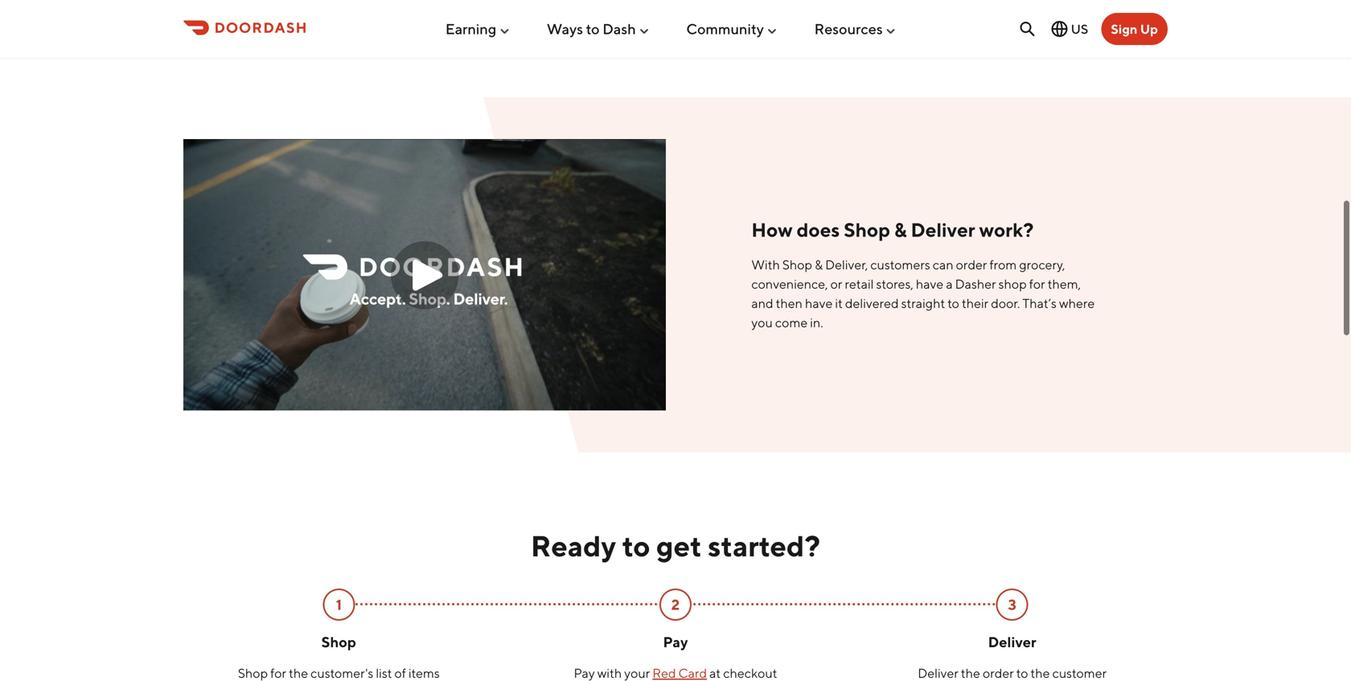 Task type: locate. For each thing, give the bounding box(es) containing it.
&
[[894, 218, 907, 241], [815, 257, 823, 272]]

1 vertical spatial have
[[805, 296, 833, 311]]

pay up pay with your red card at checkout
[[663, 634, 688, 651]]

sign
[[1111, 21, 1138, 37]]

it
[[835, 296, 843, 311]]

0 horizontal spatial have
[[805, 296, 833, 311]]

1 vertical spatial pay
[[574, 665, 595, 681]]

0 vertical spatial have
[[916, 276, 944, 292]]

to left customer
[[1017, 665, 1028, 681]]

1 horizontal spatial have
[[916, 276, 944, 292]]

community link
[[687, 14, 779, 44]]

a
[[946, 276, 953, 292]]

does
[[797, 218, 840, 241]]

order up dasher
[[956, 257, 987, 272]]

dash
[[603, 20, 636, 38]]

at
[[710, 665, 721, 681]]

0 vertical spatial pay
[[663, 634, 688, 651]]

& left the deliver,
[[815, 257, 823, 272]]

1 the from the left
[[289, 665, 308, 681]]

2
[[672, 596, 680, 613]]

pay
[[663, 634, 688, 651], [574, 665, 595, 681]]

shop
[[844, 218, 890, 241], [783, 257, 813, 272], [322, 634, 356, 651], [238, 665, 268, 681]]

shop for the customer's list of items
[[238, 665, 440, 681]]

for
[[1029, 276, 1046, 292], [270, 665, 286, 681]]

have up in.
[[805, 296, 833, 311]]

then
[[776, 296, 803, 311]]

deliver
[[911, 218, 976, 241], [988, 634, 1037, 651], [918, 665, 959, 681]]

ready to get started?
[[531, 529, 821, 563]]

0 horizontal spatial &
[[815, 257, 823, 272]]

get
[[656, 529, 702, 563]]

2 vertical spatial deliver
[[918, 665, 959, 681]]

to
[[586, 20, 600, 38], [948, 296, 960, 311], [622, 529, 651, 563], [1017, 665, 1028, 681]]

pay left with
[[574, 665, 595, 681]]

0 horizontal spatial for
[[270, 665, 286, 681]]

0 horizontal spatial the
[[289, 665, 308, 681]]

& up customers
[[894, 218, 907, 241]]

pay with your red card at checkout
[[574, 665, 778, 681]]

0 vertical spatial for
[[1029, 276, 1046, 292]]

order down 3
[[983, 665, 1014, 681]]

1 vertical spatial deliver
[[988, 634, 1037, 651]]

for inside with shop & deliver, customers can order from grocery, convenience, or retail stores, have a dasher shop for them, and then have it delivered straight to their door. that's where you come in.
[[1029, 276, 1046, 292]]

1 vertical spatial &
[[815, 257, 823, 272]]

have
[[916, 276, 944, 292], [805, 296, 833, 311]]

0 horizontal spatial pay
[[574, 665, 595, 681]]

stores,
[[876, 276, 914, 292]]

to left dash
[[586, 20, 600, 38]]

for left customer's
[[270, 665, 286, 681]]

order
[[956, 257, 987, 272], [983, 665, 1014, 681]]

retail
[[845, 276, 874, 292]]

2 horizontal spatial the
[[1031, 665, 1050, 681]]

3 the from the left
[[1031, 665, 1050, 681]]

to left 'get' in the bottom of the page
[[622, 529, 651, 563]]

0 vertical spatial &
[[894, 218, 907, 241]]

1 horizontal spatial &
[[894, 218, 907, 241]]

convenience,
[[752, 276, 828, 292]]

card
[[679, 665, 707, 681]]

2 the from the left
[[961, 665, 981, 681]]

customer's
[[311, 665, 373, 681]]

1 horizontal spatial the
[[961, 665, 981, 681]]

1 horizontal spatial for
[[1029, 276, 1046, 292]]

have left a
[[916, 276, 944, 292]]

3
[[1008, 596, 1017, 613]]

deliver the order to the customer
[[918, 665, 1107, 681]]

to down a
[[948, 296, 960, 311]]

1 horizontal spatial pay
[[663, 634, 688, 651]]

earning link
[[446, 14, 511, 44]]

list
[[376, 665, 392, 681]]

0 vertical spatial order
[[956, 257, 987, 272]]

up
[[1140, 21, 1158, 37]]

sign up
[[1111, 21, 1158, 37]]

work?
[[979, 218, 1034, 241]]

for up that's
[[1029, 276, 1046, 292]]

the
[[289, 665, 308, 681], [961, 665, 981, 681], [1031, 665, 1050, 681]]

order inside with shop & deliver, customers can order from grocery, convenience, or retail stores, have a dasher shop for them, and then have it delivered straight to their door. that's where you come in.
[[956, 257, 987, 272]]

ways to dash link
[[547, 14, 651, 44]]

door.
[[991, 296, 1020, 311]]



Task type: describe. For each thing, give the bounding box(es) containing it.
them,
[[1048, 276, 1081, 292]]

pay for pay with your red card at checkout
[[574, 665, 595, 681]]

or
[[831, 276, 843, 292]]

pay for pay
[[663, 634, 688, 651]]

& inside with shop & deliver, customers can order from grocery, convenience, or retail stores, have a dasher shop for them, and then have it delivered straight to their door. that's where you come in.
[[815, 257, 823, 272]]

dasher
[[955, 276, 996, 292]]

and
[[752, 296, 774, 311]]

deliver,
[[825, 257, 868, 272]]

ready
[[531, 529, 616, 563]]

ways to dash
[[547, 20, 636, 38]]

to inside with shop & deliver, customers can order from grocery, convenience, or retail stores, have a dasher shop for them, and then have it delivered straight to their door. that's where you come in.
[[948, 296, 960, 311]]

us
[[1071, 21, 1089, 37]]

globe line image
[[1050, 19, 1070, 39]]

red
[[653, 665, 676, 681]]

1 vertical spatial for
[[270, 665, 286, 681]]

sign up button
[[1102, 13, 1168, 45]]

to inside ways to dash link
[[586, 20, 600, 38]]

customer
[[1053, 665, 1107, 681]]

with
[[597, 665, 622, 681]]

with
[[752, 257, 780, 272]]

items
[[409, 665, 440, 681]]

checkout
[[723, 665, 778, 681]]

red card link
[[653, 665, 707, 681]]

grocery,
[[1020, 257, 1065, 272]]

delivered
[[845, 296, 899, 311]]

community
[[687, 20, 764, 38]]

can
[[933, 257, 954, 272]]

how does shop & deliver work?
[[752, 218, 1034, 241]]

come
[[775, 315, 808, 330]]

in.
[[810, 315, 823, 330]]

shop
[[999, 276, 1027, 292]]

ways
[[547, 20, 583, 38]]

you
[[752, 315, 773, 330]]

1
[[336, 596, 342, 613]]

from
[[990, 257, 1017, 272]]

1 vertical spatial order
[[983, 665, 1014, 681]]

with shop & deliver, customers can order from grocery, convenience, or retail stores, have a dasher shop for them, and then have it delivered straight to their door. that's where you come in.
[[752, 257, 1095, 330]]

deliver for deliver the order to the customer
[[918, 665, 959, 681]]

of
[[395, 665, 406, 681]]

started?
[[708, 529, 821, 563]]

your
[[624, 665, 650, 681]]

resources link
[[815, 14, 898, 44]]

customers
[[871, 257, 931, 272]]

resources
[[815, 20, 883, 38]]

that's
[[1023, 296, 1057, 311]]

how
[[752, 218, 793, 241]]

deliver for deliver
[[988, 634, 1037, 651]]

straight
[[901, 296, 945, 311]]

where
[[1059, 296, 1095, 311]]

shop inside with shop & deliver, customers can order from grocery, convenience, or retail stores, have a dasher shop for them, and then have it delivered straight to their door. that's where you come in.
[[783, 257, 813, 272]]

0 vertical spatial deliver
[[911, 218, 976, 241]]

their
[[962, 296, 989, 311]]

earning
[[446, 20, 497, 38]]



Task type: vqa. For each thing, say whether or not it's contained in the screenshot.
delivery
no



